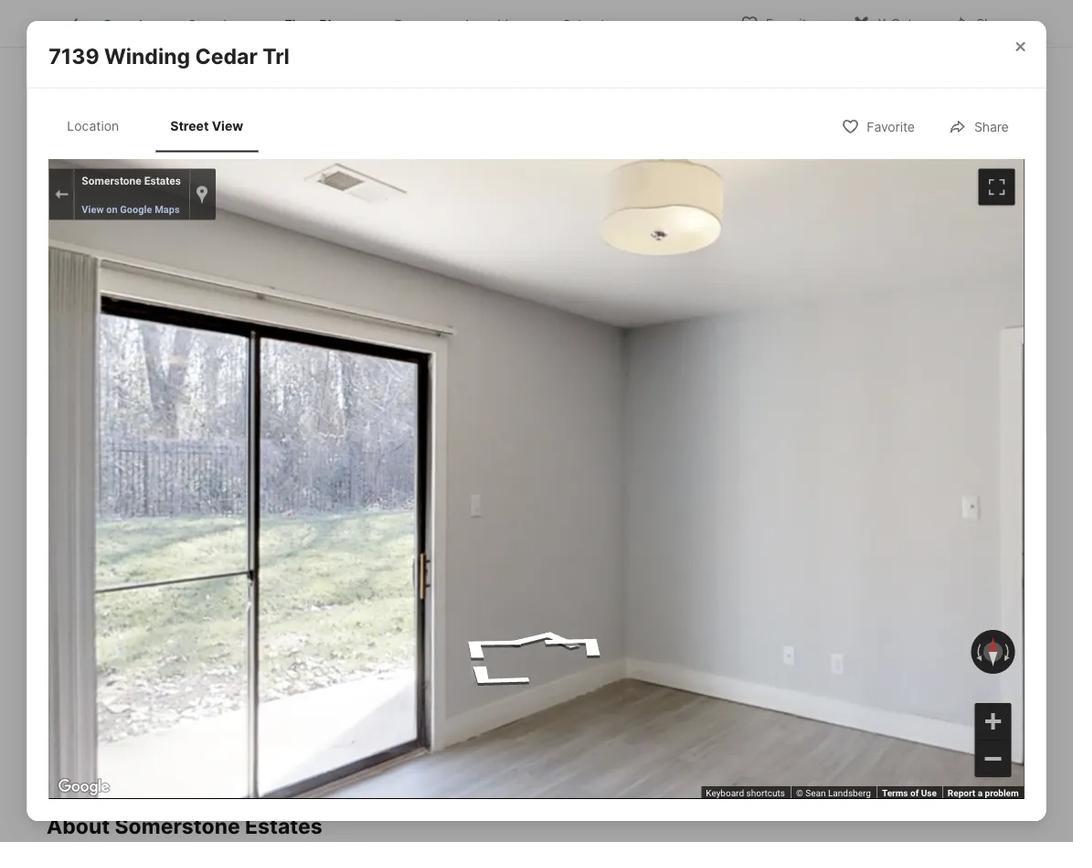 Task type: locate. For each thing, give the bounding box(es) containing it.
terms of use link right landsberg
[[883, 788, 937, 799]]

report left problem
[[948, 788, 976, 799]]

a inside button
[[104, 694, 113, 712]]

0 horizontal spatial nov
[[774, 234, 798, 247]]

terms of use inside 7139 winding cedar trl dialog
[[883, 788, 937, 799]]

saturday
[[946, 184, 1003, 197]]

street view left the directions button
[[528, 242, 583, 254]]

1 horizontal spatial terms of use link
[[883, 788, 937, 799]]

favorite
[[766, 16, 814, 32], [867, 119, 915, 135]]

2 vertical spatial view
[[560, 242, 583, 254]]

tour
[[741, 68, 782, 91], [857, 124, 882, 137]]

1 horizontal spatial report
[[948, 788, 976, 799]]

use for left terms of use link
[[603, 500, 619, 511]]

3 nov from the left
[[963, 234, 986, 247]]

1 horizontal spatial use
[[922, 788, 937, 799]]

university
[[245, 547, 314, 565], [354, 628, 423, 646]]

view for street view button
[[560, 242, 583, 254]]

menu bar
[[56, 234, 209, 271]]

at
[[381, 547, 394, 565]]

google inside 7139 winding cedar trl dialog
[[120, 204, 152, 215]]

use up richardson,
[[603, 500, 619, 511]]

0 vertical spatial share button
[[936, 4, 1027, 42]]

dallas,
[[398, 547, 444, 565]]

0 horizontal spatial use
[[603, 500, 619, 511]]

next image
[[1005, 203, 1034, 232]]

1 vertical spatial favorite button
[[826, 107, 931, 145]]

1 vertical spatial university
[[354, 628, 423, 646]]

sean
[[806, 788, 826, 799]]

google right '©2023'
[[524, 500, 553, 511]]

floor plans tab
[[265, 3, 374, 47]]

street down property
[[170, 118, 209, 134]]

floor
[[260, 28, 298, 48]]

street
[[170, 118, 209, 134], [528, 242, 557, 254]]

to left unc on the left
[[227, 628, 241, 646]]

0 vertical spatial tour
[[741, 68, 782, 91]]

0 vertical spatial 4
[[966, 200, 984, 232]]

street view down property
[[170, 118, 243, 134]]

1 horizontal spatial nov
[[868, 234, 892, 247]]

terms of use up richardson,
[[564, 500, 619, 511]]

1 vertical spatial share
[[975, 119, 1009, 135]]

usa right "tx,"
[[674, 547, 704, 565]]

the
[[214, 547, 241, 565]]

report inside 7139 winding cedar trl dialog
[[948, 788, 976, 799]]

1 horizontal spatial favorite
[[867, 119, 915, 135]]

nov for 4
[[963, 234, 986, 247]]

1 vertical spatial map
[[453, 500, 471, 511]]

directions
[[620, 242, 668, 254]]

0 vertical spatial terms of use
[[564, 500, 619, 511]]

0 horizontal spatial terms of use link
[[564, 500, 619, 511]]

plans
[[320, 17, 354, 32]]

tour inside option
[[857, 124, 882, 137]]

1 nov from the left
[[774, 234, 798, 247]]

am-
[[881, 526, 910, 544]]

favorite for x-out
[[766, 16, 814, 32]]

view down cedar
[[212, 118, 243, 134]]

0 horizontal spatial map
[[71, 243, 104, 262]]

1 horizontal spatial terms of use
[[883, 788, 937, 799]]

of left texas
[[318, 547, 332, 565]]

0 vertical spatial terms of use link
[[564, 500, 619, 511]]

open
[[756, 526, 794, 544]]

1 vertical spatial report
[[948, 788, 976, 799]]

charlotte,
[[281, 628, 350, 646], [536, 628, 604, 646]]

1 horizontal spatial usa
[[674, 547, 704, 565]]

about
[[47, 813, 110, 839]]

options down report a map error
[[639, 547, 695, 565]]

nov down the saturday
[[963, 234, 986, 247]]

2 nov from the left
[[868, 234, 892, 247]]

1 vertical spatial tab list
[[49, 100, 276, 152]]

usa
[[674, 547, 704, 565], [638, 628, 668, 646]]

tx,
[[647, 547, 670, 565]]

map left data
[[453, 500, 471, 511]]

2 vertical spatial of
[[911, 788, 919, 799]]

report for report a problem
[[948, 788, 976, 799]]

keyboard
[[706, 788, 745, 799]]

share button up the saturday
[[934, 107, 1025, 145]]

somerstone
[[786, 68, 895, 91], [82, 174, 142, 187], [756, 475, 844, 493], [115, 813, 240, 839]]

tab list inside 7139 winding cedar trl dialog
[[49, 100, 276, 152]]

2
[[778, 200, 794, 232]]

0 horizontal spatial tour
[[741, 68, 782, 91]]

tour in person list box
[[741, 108, 1027, 154]]

maps
[[155, 204, 180, 215]]

1 horizontal spatial map
[[453, 500, 471, 511]]

7139 winding cedar trl dialog
[[27, 21, 1047, 821]]

favorite button
[[725, 4, 830, 42], [826, 107, 931, 145]]

map
[[71, 243, 104, 262], [453, 500, 471, 511]]

tour for tour somerstone estates
[[741, 68, 782, 91]]

0 horizontal spatial 4
[[175, 628, 185, 646]]

today:
[[798, 526, 841, 544]]

street inside tab
[[170, 118, 209, 134]]

0 vertical spatial to
[[196, 547, 210, 565]]

2 options button from the top
[[621, 605, 712, 670]]

location
[[67, 118, 119, 134]]

1 vertical spatial share button
[[934, 107, 1025, 145]]

4 down the saturday
[[966, 200, 984, 232]]

1 vertical spatial options button
[[621, 605, 712, 670]]

terms right landsberg
[[883, 788, 909, 799]]

1 vertical spatial view
[[82, 204, 104, 215]]

map down view on google maps link on the left top of the page
[[71, 243, 104, 262]]

share button right out
[[936, 4, 1027, 42]]

1 horizontal spatial charlotte,
[[536, 628, 604, 646]]

1 vertical spatial of
[[318, 547, 332, 565]]

1 vertical spatial favorite
[[867, 119, 915, 135]]

0 horizontal spatial of
[[318, 547, 332, 565]]

nov inside saturday 4 nov
[[963, 234, 986, 247]]

1 hour 4 mins to unc charlotte, university city boulevard, charlotte, nc, usa
[[128, 628, 668, 646]]

0 vertical spatial terms
[[564, 500, 590, 511]]

exit the street view image
[[54, 189, 68, 200]]

1 vertical spatial usa
[[638, 628, 668, 646]]

error
[[687, 500, 707, 511]]

1 horizontal spatial to
[[227, 628, 241, 646]]

favorite inside 7139 winding cedar trl dialog
[[867, 119, 915, 135]]

1 horizontal spatial university
[[354, 628, 423, 646]]

view inside street view tab
[[212, 118, 243, 134]]

or
[[873, 349, 894, 367]]

0 horizontal spatial terms
[[564, 500, 590, 511]]

options button down report a map error
[[621, 524, 712, 589]]

272-
[[801, 500, 835, 518]]

0 horizontal spatial view
[[82, 204, 104, 215]]

texas
[[336, 547, 377, 565]]

0 vertical spatial report
[[630, 500, 657, 511]]

1 vertical spatial tour
[[857, 124, 882, 137]]

rd,
[[535, 547, 558, 565]]

2 horizontal spatial nov
[[963, 234, 986, 247]]

0 horizontal spatial usa
[[638, 628, 668, 646]]

1 vertical spatial terms of use
[[883, 788, 937, 799]]

0 horizontal spatial favorite
[[766, 16, 814, 32]]

1 vertical spatial options
[[639, 628, 695, 646]]

terms of use link
[[564, 500, 619, 511], [883, 788, 937, 799]]

0 vertical spatial options
[[639, 547, 695, 565]]

1 vertical spatial street
[[528, 242, 557, 254]]

thursday
[[757, 184, 815, 197]]

contact property
[[77, 76, 199, 94]]

0 horizontal spatial street
[[170, 118, 209, 134]]

to left the
[[196, 547, 210, 565]]

0 horizontal spatial street view
[[170, 118, 243, 134]]

add
[[72, 694, 101, 712]]

0 vertical spatial google
[[120, 204, 152, 215]]

use for bottommost terms of use link
[[922, 788, 937, 799]]

map inside popup button
[[71, 243, 104, 262]]

university right the
[[245, 547, 314, 565]]

1 vertical spatial 4
[[175, 628, 185, 646]]

of right landsberg
[[911, 788, 919, 799]]

a for map
[[660, 500, 665, 511]]

1 options button from the top
[[621, 524, 712, 589]]

map for map
[[71, 243, 104, 262]]

0 vertical spatial tab list
[[47, 0, 646, 47]]

tab list
[[47, 0, 646, 47], [49, 100, 276, 152]]

nov inside the thursday 2 nov
[[774, 234, 798, 247]]

university left city
[[354, 628, 423, 646]]

terms up richardson,
[[564, 500, 590, 511]]

menu bar containing map
[[56, 234, 209, 271]]

charlotte, left nc,
[[536, 628, 604, 646]]

1 vertical spatial street view
[[528, 242, 583, 254]]

0 horizontal spatial charlotte,
[[281, 628, 350, 646]]

0 vertical spatial use
[[603, 500, 619, 511]]

terms for bottommost terms of use link
[[883, 788, 909, 799]]

1 horizontal spatial google
[[524, 500, 553, 511]]

options button for usa
[[621, 605, 712, 670]]

call
[[318, 76, 345, 94]]

to
[[196, 547, 210, 565], [227, 628, 241, 646]]

tab list containing search
[[47, 0, 646, 47]]

view on google maps
[[82, 204, 180, 215]]

tour in person
[[857, 124, 934, 137]]

3
[[872, 200, 889, 232]]

nov inside friday 3 nov
[[868, 234, 892, 247]]

options button down "tx,"
[[621, 605, 712, 670]]

tab list containing location
[[49, 100, 276, 152]]

charlotte, right unc on the left
[[281, 628, 350, 646]]

options for usa
[[639, 628, 695, 646]]

street inside button
[[528, 242, 557, 254]]

4 right the hour
[[175, 628, 185, 646]]

1 horizontal spatial 4
[[966, 200, 984, 232]]

0 vertical spatial street
[[170, 118, 209, 134]]

0 vertical spatial view
[[212, 118, 243, 134]]

0 vertical spatial map
[[71, 243, 104, 262]]

1 horizontal spatial of
[[592, 500, 601, 511]]

a for commute
[[104, 694, 113, 712]]

terms of use link up richardson,
[[564, 500, 619, 511]]

person
[[897, 124, 934, 137]]

0 vertical spatial usa
[[674, 547, 704, 565]]

map for map data ©2023 google
[[453, 500, 471, 511]]

0 horizontal spatial google
[[120, 204, 152, 215]]

2 options from the top
[[639, 628, 695, 646]]

friday 3 nov
[[861, 184, 899, 247]]

view inside street view button
[[560, 242, 583, 254]]

google right on at the left
[[120, 204, 152, 215]]

2 horizontal spatial of
[[911, 788, 919, 799]]

0 vertical spatial options button
[[621, 524, 712, 589]]

city
[[427, 628, 455, 646]]

terms inside 7139 winding cedar trl dialog
[[883, 788, 909, 799]]

1 charlotte, from the left
[[281, 628, 350, 646]]

0 horizontal spatial report
[[630, 500, 657, 511]]

use left 'report a problem' link
[[922, 788, 937, 799]]

nov down the 3
[[868, 234, 892, 247]]

1 horizontal spatial terms
[[883, 788, 909, 799]]

street for street view button
[[528, 242, 557, 254]]

a left problem
[[978, 788, 983, 799]]

view left on at the left
[[82, 204, 104, 215]]

show location on map image
[[196, 184, 208, 204]]

use inside 7139 winding cedar trl dialog
[[922, 788, 937, 799]]

view for tab list containing location
[[212, 118, 243, 134]]

terms of use right landsberg
[[883, 788, 937, 799]]

contact property button
[[47, 63, 229, 107]]

0 vertical spatial favorite
[[766, 16, 814, 32]]

street view tab
[[156, 103, 258, 149]]

2 charlotte, from the left
[[536, 628, 604, 646]]

somerstone inside 7139 winding cedar trl dialog
[[82, 174, 142, 187]]

report left map
[[630, 500, 657, 511]]

0 vertical spatial street view
[[170, 118, 243, 134]]

usa right nc,
[[638, 628, 668, 646]]

0 vertical spatial university
[[245, 547, 314, 565]]

trl
[[263, 43, 290, 69]]

7139 winding cedar trl element
[[49, 21, 312, 69]]

mins
[[189, 628, 223, 646]]

2 horizontal spatial view
[[560, 242, 583, 254]]

of inside 7139 winding cedar trl dialog
[[911, 788, 919, 799]]

use
[[603, 500, 619, 511], [922, 788, 937, 799]]

x-out button
[[837, 4, 929, 42]]

options right nc,
[[639, 628, 695, 646]]

view
[[212, 118, 243, 134], [82, 204, 104, 215], [560, 242, 583, 254]]

call button
[[240, 63, 423, 107]]

google image
[[51, 488, 112, 511], [53, 776, 114, 799]]

1 horizontal spatial street view
[[528, 242, 583, 254]]

0 vertical spatial favorite button
[[725, 4, 830, 42]]

share inside 7139 winding cedar trl dialog
[[975, 119, 1009, 135]]

options button for richardson,
[[621, 524, 712, 589]]

a right have
[[91, 28, 101, 48]]

1 horizontal spatial view
[[212, 118, 243, 134]]

1 vertical spatial terms
[[883, 788, 909, 799]]

options button
[[621, 524, 712, 589], [621, 605, 712, 670]]

street left the directions button
[[528, 242, 557, 254]]

1 horizontal spatial tour
[[857, 124, 882, 137]]

estates
[[899, 68, 967, 91], [144, 174, 181, 187], [847, 475, 901, 493], [245, 813, 323, 839]]

street view inside button
[[528, 242, 583, 254]]

nov down 2
[[774, 234, 798, 247]]

street view inside tab
[[170, 118, 243, 134]]

1 options from the top
[[639, 547, 695, 565]]

search link
[[67, 14, 147, 36]]

a inside dialog
[[978, 788, 983, 799]]

0 vertical spatial of
[[592, 500, 601, 511]]

a left map
[[660, 500, 665, 511]]

1 vertical spatial use
[[922, 788, 937, 799]]

satellite
[[135, 243, 194, 262]]

report a map error link
[[630, 500, 707, 511]]

commute
[[116, 694, 183, 712]]

a for problem
[[978, 788, 983, 799]]

keyboard shortcuts button
[[706, 787, 786, 800]]

add a commute
[[72, 694, 183, 712]]

1 horizontal spatial street
[[528, 242, 557, 254]]

boulevard,
[[459, 628, 532, 646]]

1 vertical spatial google
[[524, 500, 553, 511]]

4
[[966, 200, 984, 232], [175, 628, 185, 646]]

a right add
[[104, 694, 113, 712]]

of up richardson,
[[592, 500, 601, 511]]

google
[[120, 204, 152, 215], [524, 500, 553, 511]]

view left the directions button
[[560, 242, 583, 254]]

terms of use
[[564, 500, 619, 511], [883, 788, 937, 799]]



Task type: describe. For each thing, give the bounding box(es) containing it.
message
[[872, 397, 936, 415]]

tour for tour in person
[[857, 124, 882, 137]]

satellite button
[[119, 234, 209, 271]]

send message button
[[741, 384, 1027, 428]]

0 vertical spatial share
[[977, 16, 1012, 32]]

overview
[[187, 17, 245, 32]]

send message
[[832, 397, 936, 415]]

friday
[[861, 184, 899, 197]]

tour in person option
[[741, 108, 1027, 154]]

richardson,
[[562, 547, 643, 565]]

0 horizontal spatial to
[[196, 547, 210, 565]]

(980)
[[756, 500, 798, 518]]

6+
[[128, 547, 148, 565]]

9:00
[[845, 526, 876, 544]]

somerstone estates (980) 272-4767 open today: 9:00 am-5:00 pm
[[756, 475, 968, 544]]

add a commute button
[[47, 683, 212, 725]]

0 horizontal spatial university
[[245, 547, 314, 565]]

problem
[[986, 788, 1019, 799]]

favorite for share
[[867, 119, 915, 135]]

thursday 2 nov
[[757, 184, 815, 247]]

hours
[[151, 547, 192, 565]]

shortcuts
[[747, 788, 786, 799]]

view on google maps link
[[82, 204, 180, 215]]

7139
[[49, 43, 99, 69]]

location tab
[[52, 103, 134, 149]]

5:00
[[910, 526, 941, 544]]

share button inside 7139 winding cedar trl dialog
[[934, 107, 1025, 145]]

schedule tour button
[[741, 282, 1027, 326]]

options for richardson,
[[639, 547, 695, 565]]

tour somerstone estates
[[741, 68, 967, 91]]

map button
[[56, 234, 119, 271]]

have
[[47, 28, 87, 48]]

nov for 3
[[868, 234, 892, 247]]

favorite button for x-out
[[725, 4, 830, 42]]

hour
[[139, 628, 172, 646]]

report a map error
[[630, 500, 707, 511]]

somerstone estates link
[[82, 174, 181, 187]]

in
[[884, 124, 894, 137]]

map
[[667, 500, 685, 511]]

contact
[[77, 76, 134, 94]]

about
[[179, 28, 226, 48]]

© sean landsberg
[[797, 788, 872, 799]]

schools tab
[[543, 3, 631, 47]]

report for report a map error
[[630, 500, 657, 511]]

property
[[137, 76, 199, 94]]

question
[[105, 28, 175, 48]]

0 vertical spatial google image
[[51, 488, 112, 511]]

cedar
[[195, 43, 258, 69]]

terms for left terms of use link
[[564, 500, 590, 511]]

street for tab list containing location
[[170, 118, 209, 134]]

directions button
[[595, 236, 672, 261]]

1 vertical spatial terms of use link
[[883, 788, 937, 799]]

somerstone estates
[[82, 174, 181, 187]]

data
[[474, 500, 492, 511]]

send
[[832, 397, 868, 415]]

favorite button for share
[[826, 107, 931, 145]]

©
[[797, 788, 804, 799]]

winding
[[104, 43, 190, 69]]

a for question
[[91, 28, 101, 48]]

map data ©2023 google
[[453, 500, 553, 511]]

1 vertical spatial to
[[227, 628, 241, 646]]

estates inside 7139 winding cedar trl dialog
[[144, 174, 181, 187]]

x-
[[878, 16, 891, 32]]

0 horizontal spatial terms of use
[[564, 500, 619, 511]]

overview tab
[[167, 3, 265, 47]]

report a problem
[[948, 788, 1019, 799]]

tour
[[904, 295, 933, 312]]

tab list for x-out
[[47, 0, 646, 47]]

campbell
[[466, 547, 531, 565]]

amenities
[[463, 17, 523, 32]]

schools
[[563, 17, 611, 32]]

saturday 4 nov
[[946, 184, 1003, 247]]

nc,
[[608, 628, 634, 646]]

tab list for share
[[49, 100, 276, 152]]

street view for street view button
[[528, 242, 583, 254]]

1 vertical spatial google image
[[53, 776, 114, 799]]

street view for tab list containing location
[[170, 118, 243, 134]]

pm
[[945, 526, 968, 544]]

©2023
[[494, 500, 522, 511]]

have a question about the floor plans?
[[47, 28, 355, 48]]

amenities tab
[[443, 3, 543, 47]]

7139 winding cedar trl
[[49, 43, 290, 69]]

landsberg
[[829, 788, 872, 799]]

on
[[106, 204, 118, 215]]

the
[[230, 28, 257, 48]]

search
[[103, 17, 147, 32]]

floor plans
[[285, 17, 354, 32]]

report a problem link
[[948, 788, 1019, 799]]

about somerstone estates
[[47, 813, 323, 839]]

6+ hours to the university of texas at dallas, w campbell rd, richardson, tx, usa
[[128, 547, 704, 565]]

street view button
[[503, 236, 588, 261]]

schedule tour
[[834, 295, 933, 312]]

schedule
[[834, 295, 901, 312]]

call link
[[240, 63, 423, 107]]

(980) 272-4767 link
[[756, 500, 872, 518]]

keyboard shortcuts
[[706, 788, 786, 799]]

x-out
[[878, 16, 913, 32]]

map region
[[0, 150, 912, 618]]

plans?
[[302, 28, 355, 48]]

out
[[891, 16, 913, 32]]

w
[[448, 547, 462, 565]]

4 inside saturday 4 nov
[[966, 200, 984, 232]]

nov for 2
[[774, 234, 798, 247]]

fees tab
[[374, 3, 443, 47]]

4767
[[835, 500, 872, 518]]

somerstone inside somerstone estates (980) 272-4767 open today: 9:00 am-5:00 pm
[[756, 475, 844, 493]]

estates inside somerstone estates (980) 272-4767 open today: 9:00 am-5:00 pm
[[847, 475, 901, 493]]

unc
[[245, 628, 277, 646]]



Task type: vqa. For each thing, say whether or not it's contained in the screenshot.
"750"
no



